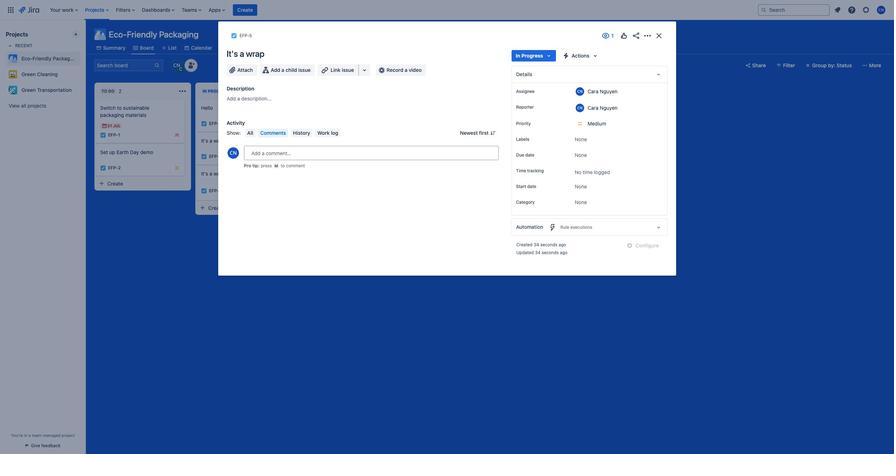 Task type: describe. For each thing, give the bounding box(es) containing it.
actions image
[[643, 31, 652, 40]]

1 list item from the left
[[48, 0, 80, 20]]

vote options: no one has voted for this issue yet. image
[[620, 31, 628, 40]]

task image for cara nguyen icon
[[201, 188, 207, 194]]

4 list item from the left
[[140, 0, 177, 20]]

record a video image
[[377, 66, 386, 74]]

more information about cara nguyen image
[[576, 87, 584, 96]]

task image for the top medium image
[[201, 121, 207, 127]]

task image for highest 'image' at the top left of the page
[[100, 132, 106, 138]]

1 vertical spatial medium image
[[275, 154, 281, 160]]

task image for middle medium image
[[201, 154, 207, 160]]

search image
[[761, 7, 767, 13]]

task image for medium image to the bottom
[[100, 165, 106, 171]]

2 list item from the left
[[83, 0, 111, 20]]

Search field
[[758, 4, 830, 16]]

Search board field
[[95, 60, 154, 70]]

7 list item from the left
[[233, 0, 257, 20]]

due date: 21 july 2023 image
[[102, 123, 107, 129]]

collapse recent projects image
[[6, 42, 14, 50]]

Add a comment… field
[[244, 146, 499, 160]]

primary element
[[4, 0, 753, 20]]

more information about cara nguyen image
[[576, 104, 584, 112]]

reporter pin to top. only you can see pinned fields. image
[[535, 104, 541, 110]]

6 list item from the left
[[206, 0, 227, 20]]



Task type: vqa. For each thing, say whether or not it's contained in the screenshot.
Search 'field'
yes



Task type: locate. For each thing, give the bounding box(es) containing it.
0 horizontal spatial list
[[46, 0, 753, 20]]

banner
[[0, 0, 894, 20]]

list item
[[48, 0, 80, 20], [83, 0, 111, 20], [114, 0, 137, 20], [140, 0, 177, 20], [180, 0, 204, 20], [206, 0, 227, 20], [233, 0, 257, 20]]

task image
[[231, 33, 237, 39], [201, 121, 207, 127], [100, 132, 106, 138], [201, 154, 207, 160], [100, 165, 106, 171], [201, 188, 207, 194]]

medium image
[[275, 121, 281, 127], [275, 154, 281, 160], [174, 165, 180, 171]]

5 list item from the left
[[180, 0, 204, 20]]

jira image
[[19, 6, 39, 14], [19, 6, 39, 14]]

highest image
[[174, 132, 180, 138]]

due date pin to top. only you can see pinned fields. image
[[536, 152, 542, 158]]

menu bar
[[244, 129, 342, 137]]

assignee pin to top. only you can see pinned fields. image
[[536, 89, 542, 94]]

None search field
[[758, 4, 830, 16]]

cara nguyen image
[[272, 187, 280, 195]]

1 horizontal spatial list
[[831, 3, 890, 16]]

labels pin to top. only you can see pinned fields. image
[[531, 137, 537, 142]]

2 vertical spatial medium image
[[174, 165, 180, 171]]

due date: 21 july 2023 image
[[102, 123, 107, 129]]

3 list item from the left
[[114, 0, 137, 20]]

automation element
[[512, 219, 668, 236]]

record a video image
[[377, 66, 386, 74]]

details element
[[512, 66, 668, 83]]

list
[[46, 0, 753, 20], [831, 3, 890, 16]]

copy link to issue image
[[251, 33, 256, 39]]

dialog
[[218, 21, 676, 276]]

0 vertical spatial medium image
[[275, 121, 281, 127]]

close image
[[655, 31, 663, 40]]



